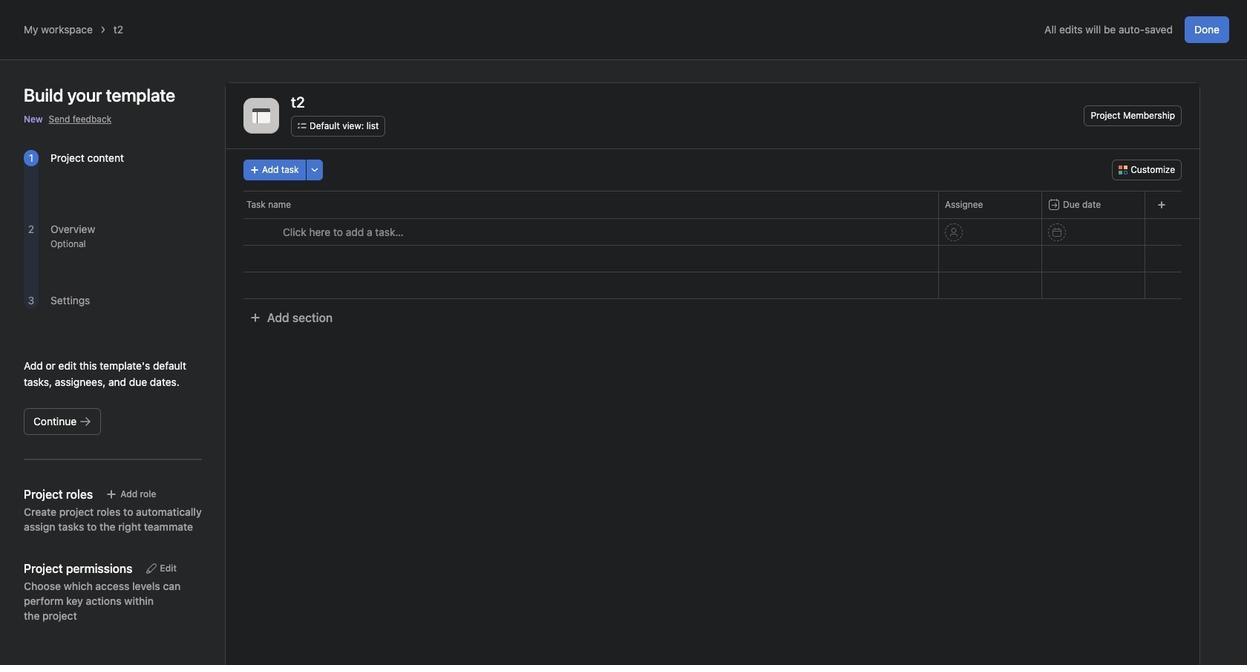 Task type: vqa. For each thing, say whether or not it's contained in the screenshot.
IN in button
no



Task type: describe. For each thing, give the bounding box(es) containing it.
2 row from the top
[[226, 218, 1200, 246]]

add field image
[[1158, 200, 1166, 209]]

template image
[[252, 107, 270, 125]]

more actions image
[[310, 166, 319, 174]]

1 row from the top
[[226, 191, 1200, 218]]



Task type: locate. For each thing, give the bounding box(es) containing it.
3 row from the top
[[226, 245, 1200, 273]]

4 row from the top
[[226, 272, 1200, 299]]

add role image
[[106, 489, 117, 500]]

row
[[226, 191, 1200, 218], [226, 218, 1200, 246], [226, 245, 1200, 273], [226, 272, 1200, 299]]

edit permissions image
[[145, 563, 157, 575]]



